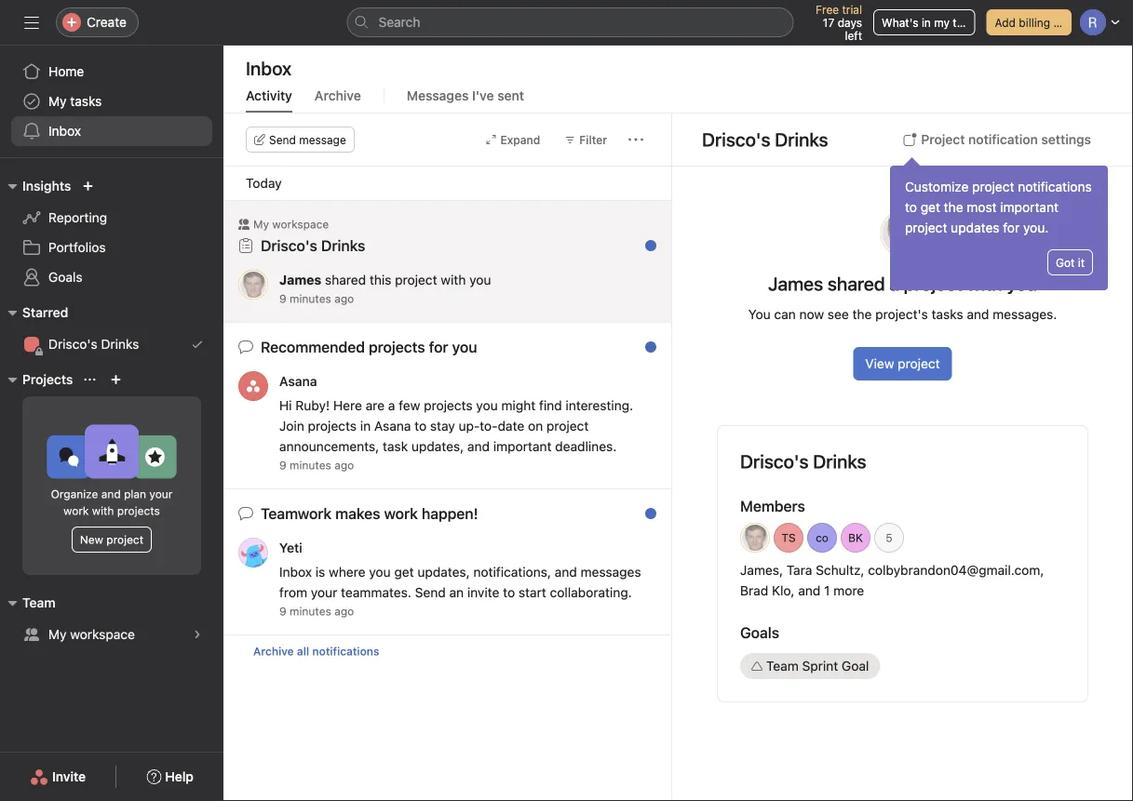 Task type: describe. For each thing, give the bounding box(es) containing it.
team sprint goal link
[[740, 654, 881, 680]]

invite
[[52, 770, 86, 785]]

new project or portfolio image
[[110, 374, 121, 386]]

with inside organize and plan your work with projects
[[92, 505, 114, 518]]

makes
[[335, 505, 380, 523]]

it
[[1078, 256, 1085, 269]]

archive for archive all notifications
[[253, 645, 294, 658]]

goal
[[842, 659, 869, 674]]

you inside yeti inbox is where you get updates, notifications, and messages from your teammates. send an invite to start collaborating. 9 minutes ago
[[369, 565, 391, 580]]

brad
[[740, 584, 769, 599]]

bk
[[849, 532, 863, 545]]

starred
[[22, 305, 68, 320]]

hide sidebar image
[[24, 15, 39, 30]]

tasks inside the my tasks link
[[70, 94, 102, 109]]

find
[[539, 398, 562, 414]]

drisco's drinks link inside starred element
[[11, 330, 212, 360]]

settings
[[1042, 132, 1092, 147]]

activity
[[246, 88, 292, 103]]

insights button
[[0, 175, 71, 197]]

filter
[[580, 133, 607, 146]]

my workspace link
[[11, 620, 212, 650]]

james,
[[740, 563, 783, 578]]

add billing info button
[[987, 9, 1073, 35]]

1 horizontal spatial drinks
[[775, 129, 829, 150]]

0 vertical spatial ja
[[895, 225, 911, 243]]

projects element
[[0, 363, 224, 587]]

project inside 'asana hi ruby! here are a few projects you might find interesting. join projects in asana to stay up-to-date on project announcements, task updates, and important deadlines. 9 minutes ago'
[[547, 419, 589, 434]]

new image
[[82, 181, 93, 192]]

and inside yeti inbox is where you get updates, notifications, and messages from your teammates. send an invite to start collaborating. 9 minutes ago
[[555, 565, 577, 580]]

projects left for you on the top of page
[[369, 339, 425, 356]]

klo,
[[772, 584, 795, 599]]

1 horizontal spatial goals
[[740, 624, 780, 642]]

new project button
[[72, 527, 152, 553]]

9 inside yeti inbox is where you get updates, notifications, and messages from your teammates. send an invite to start collaborating. 9 minutes ago
[[279, 605, 287, 618]]

global element
[[0, 46, 224, 157]]

get inside customize project notifications to get the most important project updates for you.
[[921, 200, 941, 215]]

notifications for archive all notifications
[[312, 645, 379, 658]]

expand
[[501, 133, 541, 146]]

updates, inside yeti inbox is where you get updates, notifications, and messages from your teammates. send an invite to start collaborating. 9 minutes ago
[[418, 565, 470, 580]]

info
[[1054, 16, 1073, 29]]

1 horizontal spatial ja
[[749, 532, 761, 545]]

customize project notifications to get the most important project updates for you. tooltip
[[890, 160, 1108, 291]]

customize
[[905, 179, 969, 195]]

asana hi ruby! here are a few projects you might find interesting. join projects in asana to stay up-to-date on project announcements, task updates, and important deadlines. 9 minutes ago
[[279, 374, 637, 472]]

my for my workspace link
[[48, 627, 67, 643]]

the inside customize project notifications to get the most important project updates for you.
[[944, 200, 964, 215]]

1 horizontal spatial a
[[890, 273, 900, 295]]

now
[[800, 307, 824, 322]]

announcements,
[[279, 439, 379, 455]]

messages i've sent
[[407, 88, 524, 103]]

my tasks
[[48, 94, 102, 109]]

notification
[[969, 132, 1038, 147]]

free
[[816, 3, 839, 16]]

my workspace inside teams 'element'
[[48, 627, 135, 643]]

what's in my trial? button
[[874, 9, 979, 35]]

plan
[[124, 488, 146, 501]]

view project link
[[853, 347, 952, 381]]

this
[[370, 272, 392, 288]]

0 vertical spatial workspace
[[272, 218, 329, 231]]

project's
[[876, 307, 928, 322]]

team sprint goal
[[767, 659, 869, 674]]

projects up "stay"
[[424, 398, 473, 414]]

schultz,
[[816, 563, 865, 578]]

activity link
[[246, 88, 292, 113]]

trial?
[[953, 16, 979, 29]]

reporting link
[[11, 203, 212, 233]]

goals inside insights element
[[48, 270, 82, 285]]

portfolios link
[[11, 233, 212, 263]]

more actions image
[[629, 132, 644, 147]]

search
[[379, 14, 420, 30]]

0 vertical spatial drisco's drinks link
[[702, 129, 843, 150]]

and inside organize and plan your work with projects
[[101, 488, 121, 501]]

project up you can now see the project's tasks and messages.
[[904, 273, 963, 295]]

project
[[921, 132, 965, 147]]

create button
[[56, 7, 139, 37]]

updates
[[951, 220, 1000, 236]]

james link
[[279, 272, 322, 288]]

help button
[[134, 761, 206, 794]]

5
[[886, 532, 893, 545]]

to-
[[480, 419, 498, 434]]

members
[[740, 498, 805, 516]]

colbybrandon04@gmail.com,
[[868, 563, 1044, 578]]

and down with you
[[967, 307, 990, 322]]

send message button
[[246, 127, 355, 153]]

0 vertical spatial drisco's drinks
[[261, 237, 365, 255]]

organize and plan your work with projects
[[51, 488, 173, 518]]

project right view
[[898, 356, 940, 372]]

1 horizontal spatial drisco's
[[702, 129, 771, 150]]

9 inside 'asana hi ruby! here are a few projects you might find interesting. join projects in asana to stay up-to-date on project announcements, task updates, and important deadlines. 9 minutes ago'
[[279, 459, 287, 472]]

today
[[246, 176, 282, 191]]

messages
[[407, 88, 469, 103]]

team button
[[0, 592, 56, 615]]

for you
[[429, 339, 477, 356]]

up-
[[459, 419, 480, 434]]

ago inside 'asana hi ruby! here are a few projects you might find interesting. join projects in asana to stay up-to-date on project announcements, task updates, and important deadlines. 9 minutes ago'
[[335, 459, 354, 472]]

my
[[934, 16, 950, 29]]

1 vertical spatial my
[[253, 218, 269, 231]]

inbox inside global element
[[48, 123, 81, 139]]

ruby!
[[296, 398, 330, 414]]

teamwork makes work happen!
[[261, 505, 478, 523]]

project inside button
[[106, 534, 144, 547]]

stay
[[430, 419, 455, 434]]

insights element
[[0, 170, 224, 296]]

filter button
[[556, 127, 616, 153]]

updates, inside 'asana hi ruby! here are a few projects you might find interesting. join projects in asana to stay up-to-date on project announcements, task updates, and important deadlines. 9 minutes ago'
[[412, 439, 464, 455]]

free trial 17 days left
[[816, 3, 862, 42]]

with you
[[967, 273, 1038, 295]]

project up the most
[[972, 179, 1015, 195]]

with inside james shared this project with you 9 minutes ago
[[441, 272, 466, 288]]

starred element
[[0, 296, 224, 363]]

projects button
[[0, 369, 73, 391]]

see
[[828, 307, 849, 322]]

add billing info
[[995, 16, 1073, 29]]

customize project notifications to get the most important project updates for you.
[[905, 179, 1092, 236]]

messages i've sent link
[[407, 88, 524, 113]]

your inside yeti inbox is where you get updates, notifications, and messages from your teammates. send an invite to start collaborating. 9 minutes ago
[[311, 585, 337, 601]]

minutes inside yeti inbox is where you get updates, notifications, and messages from your teammates. send an invite to start collaborating. 9 minutes ago
[[290, 605, 331, 618]]

recommended projects for you
[[261, 339, 477, 356]]

view
[[866, 356, 895, 372]]

hi
[[279, 398, 292, 414]]

you.
[[1024, 220, 1049, 236]]

your inside organize and plan your work with projects
[[149, 488, 173, 501]]

an
[[449, 585, 464, 601]]

a inside 'asana hi ruby! here are a few projects you might find interesting. join projects in asana to stay up-to-date on project announcements, task updates, and important deadlines. 9 minutes ago'
[[388, 398, 395, 414]]

see details, my workspace image
[[192, 630, 203, 641]]

team for team
[[22, 596, 56, 611]]

1 horizontal spatial asana
[[374, 419, 411, 434]]

important inside customize project notifications to get the most important project updates for you.
[[1001, 200, 1059, 215]]

can
[[774, 307, 796, 322]]

all
[[297, 645, 309, 658]]

james for james shared this project with you 9 minutes ago
[[279, 272, 322, 288]]

home link
[[11, 57, 212, 87]]

co
[[816, 532, 829, 545]]



Task type: locate. For each thing, give the bounding box(es) containing it.
0 vertical spatial 9
[[279, 292, 287, 305]]

shared
[[325, 272, 366, 288], [828, 273, 885, 295]]

inbox up the activity
[[246, 57, 292, 79]]

task
[[383, 439, 408, 455]]

archive notification image up messages
[[636, 511, 651, 526]]

left
[[845, 29, 862, 42]]

1 horizontal spatial drisco's drinks link
[[702, 129, 843, 150]]

invite
[[467, 585, 500, 601]]

ja left the james link
[[247, 278, 259, 292]]

work
[[64, 505, 89, 518]]

what's in my trial?
[[882, 16, 979, 29]]

0 vertical spatial to
[[905, 200, 917, 215]]

minutes down from
[[290, 605, 331, 618]]

1 horizontal spatial drisco's drinks
[[702, 129, 829, 150]]

1 vertical spatial workspace
[[70, 627, 135, 643]]

interesting.
[[566, 398, 633, 414]]

0 horizontal spatial your
[[149, 488, 173, 501]]

get down 'customize'
[[921, 200, 941, 215]]

0 horizontal spatial drinks
[[101, 337, 139, 352]]

to
[[905, 200, 917, 215], [415, 419, 427, 434], [503, 585, 515, 601]]

drisco's drinks link
[[702, 129, 843, 150], [11, 330, 212, 360]]

9 inside james shared this project with you 9 minutes ago
[[279, 292, 287, 305]]

my down today
[[253, 218, 269, 231]]

send inside send message 'button'
[[269, 133, 296, 146]]

2 9 from the top
[[279, 459, 287, 472]]

for
[[1003, 220, 1020, 236]]

shared up see
[[828, 273, 885, 295]]

0 horizontal spatial in
[[360, 419, 371, 434]]

1 vertical spatial updates,
[[418, 565, 470, 580]]

reporting
[[48, 210, 107, 225]]

drisco's
[[702, 129, 771, 150], [48, 337, 97, 352]]

2 horizontal spatial ja
[[895, 225, 911, 243]]

a up project's
[[890, 273, 900, 295]]

you
[[749, 307, 771, 322]]

1 horizontal spatial your
[[311, 585, 337, 601]]

portfolios
[[48, 240, 106, 255]]

your down is
[[311, 585, 337, 601]]

my workspace down today
[[253, 218, 329, 231]]

with up for you on the top of page
[[441, 272, 466, 288]]

shared left this
[[325, 272, 366, 288]]

ja button
[[238, 270, 268, 300]]

important up you. at the right of the page
[[1001, 200, 1059, 215]]

0 horizontal spatial asana
[[279, 374, 317, 389]]

0 vertical spatial drisco's drinks
[[702, 129, 829, 150]]

you inside 'asana hi ruby! here are a few projects you might find interesting. join projects in asana to stay up-to-date on project announcements, task updates, and important deadlines. 9 minutes ago'
[[476, 398, 498, 414]]

james for james shared a project with you
[[768, 273, 823, 295]]

collaborating.
[[550, 585, 632, 601]]

trial
[[842, 3, 862, 16]]

ja up james shared a project with you
[[895, 225, 911, 243]]

minutes inside 'asana hi ruby! here are a few projects you might find interesting. join projects in asana to stay up-to-date on project announcements, task updates, and important deadlines. 9 minutes ago'
[[290, 459, 331, 472]]

2 vertical spatial minutes
[[290, 605, 331, 618]]

0 horizontal spatial drisco's
[[48, 337, 97, 352]]

my workspace
[[253, 218, 329, 231], [48, 627, 135, 643]]

1 vertical spatial ja
[[247, 278, 259, 292]]

0 vertical spatial with
[[441, 272, 466, 288]]

2 minutes from the top
[[290, 459, 331, 472]]

james shared a project with you
[[768, 273, 1038, 295]]

workspace inside teams 'element'
[[70, 627, 135, 643]]

get up teammates.
[[394, 565, 414, 580]]

1 horizontal spatial in
[[922, 16, 931, 29]]

archive link
[[315, 88, 361, 113]]

ja up the james,
[[749, 532, 761, 545]]

in down the 'are'
[[360, 419, 371, 434]]

1 horizontal spatial team
[[767, 659, 799, 674]]

team for team sprint goal
[[767, 659, 799, 674]]

notifications right all
[[312, 645, 379, 658]]

2 archive notification image from the top
[[636, 511, 651, 526]]

1 vertical spatial with
[[92, 505, 114, 518]]

0 vertical spatial updates,
[[412, 439, 464, 455]]

james up can
[[768, 273, 823, 295]]

goals
[[48, 270, 82, 285], [740, 624, 780, 642]]

ago down teammates.
[[335, 605, 354, 618]]

inbox
[[246, 57, 292, 79], [48, 123, 81, 139], [279, 565, 312, 580]]

the right see
[[853, 307, 872, 322]]

drisco's drinks inside starred element
[[48, 337, 139, 352]]

2 vertical spatial ago
[[335, 605, 354, 618]]

the down 'customize'
[[944, 200, 964, 215]]

0 horizontal spatial tasks
[[70, 94, 102, 109]]

to inside customize project notifications to get the most important project updates for you.
[[905, 200, 917, 215]]

james, tara schultz, colbybrandon04@gmail.com, brad klo, and 1 more
[[740, 563, 1044, 599]]

message
[[299, 133, 346, 146]]

1 vertical spatial important
[[493, 439, 552, 455]]

you inside james shared this project with you 9 minutes ago
[[470, 272, 491, 288]]

shared for this
[[325, 272, 366, 288]]

drinks inside starred element
[[101, 337, 139, 352]]

1 horizontal spatial archive
[[315, 88, 361, 103]]

0 horizontal spatial drisco's drinks
[[48, 337, 139, 352]]

most
[[967, 200, 997, 215]]

team inside 'dropdown button'
[[22, 596, 56, 611]]

1 horizontal spatial the
[[944, 200, 964, 215]]

1 vertical spatial team
[[767, 659, 799, 674]]

james
[[279, 272, 322, 288], [768, 273, 823, 295]]

shared for a
[[828, 273, 885, 295]]

goals down brad
[[740, 624, 780, 642]]

my inside global element
[[48, 94, 67, 109]]

show options, current sort, top image
[[84, 374, 95, 386]]

search button
[[347, 7, 794, 37]]

my down home at the top of the page
[[48, 94, 67, 109]]

1 vertical spatial 9
[[279, 459, 287, 472]]

project
[[972, 179, 1015, 195], [905, 220, 948, 236], [395, 272, 437, 288], [904, 273, 963, 295], [898, 356, 940, 372], [547, 419, 589, 434], [106, 534, 144, 547]]

0 horizontal spatial with
[[92, 505, 114, 518]]

to for for you
[[415, 419, 427, 434]]

important
[[1001, 200, 1059, 215], [493, 439, 552, 455]]

1 horizontal spatial james
[[768, 273, 823, 295]]

0 vertical spatial archive
[[315, 88, 361, 103]]

0 horizontal spatial the
[[853, 307, 872, 322]]

2 ago from the top
[[335, 459, 354, 472]]

teams element
[[0, 587, 224, 654]]

2 vertical spatial 9
[[279, 605, 287, 618]]

james right ja button at top
[[279, 272, 322, 288]]

1 vertical spatial asana
[[374, 419, 411, 434]]

0 horizontal spatial shared
[[325, 272, 366, 288]]

updates, down "stay"
[[412, 439, 464, 455]]

get inside yeti inbox is where you get updates, notifications, and messages from your teammates. send an invite to start collaborating. 9 minutes ago
[[394, 565, 414, 580]]

2 vertical spatial you
[[369, 565, 391, 580]]

to inside yeti inbox is where you get updates, notifications, and messages from your teammates. send an invite to start collaborating. 9 minutes ago
[[503, 585, 515, 601]]

1 vertical spatial goals
[[740, 624, 780, 642]]

0 horizontal spatial my workspace
[[48, 627, 135, 643]]

team up my workspace link
[[22, 596, 56, 611]]

1 vertical spatial drinks
[[101, 337, 139, 352]]

1 horizontal spatial my workspace
[[253, 218, 329, 231]]

date
[[498, 419, 525, 434]]

1 horizontal spatial with
[[441, 272, 466, 288]]

1 horizontal spatial workspace
[[272, 218, 329, 231]]

0 vertical spatial my
[[48, 94, 67, 109]]

notifications up you. at the right of the page
[[1018, 179, 1092, 195]]

1 vertical spatial a
[[388, 398, 395, 414]]

0 horizontal spatial drisco's drinks link
[[11, 330, 212, 360]]

days
[[838, 16, 862, 29]]

projects
[[22, 372, 73, 387]]

goals link
[[11, 263, 212, 292]]

tasks right project's
[[932, 307, 964, 322]]

home
[[48, 64, 84, 79]]

help
[[165, 770, 194, 785]]

on
[[528, 419, 543, 434]]

0 vertical spatial important
[[1001, 200, 1059, 215]]

to inside 'asana hi ruby! here are a few projects you might find interesting. join projects in asana to stay up-to-date on project announcements, task updates, and important deadlines. 9 minutes ago'
[[415, 419, 427, 434]]

are
[[366, 398, 385, 414]]

projects inside organize and plan your work with projects
[[117, 505, 160, 518]]

1 horizontal spatial tasks
[[932, 307, 964, 322]]

my tasks link
[[11, 87, 212, 116]]

few
[[399, 398, 420, 414]]

1 vertical spatial drisco's drinks
[[48, 337, 139, 352]]

0 vertical spatial get
[[921, 200, 941, 215]]

and inside 'asana hi ruby! here are a few projects you might find interesting. join projects in asana to stay up-to-date on project announcements, task updates, and important deadlines. 9 minutes ago'
[[468, 439, 490, 455]]

17
[[823, 16, 835, 29]]

from
[[279, 585, 307, 601]]

2 vertical spatial my
[[48, 627, 67, 643]]

0 vertical spatial tasks
[[70, 94, 102, 109]]

james shared this project with you 9 minutes ago
[[279, 272, 491, 305]]

1
[[824, 584, 830, 599]]

tasks down home at the top of the page
[[70, 94, 102, 109]]

archive up message
[[315, 88, 361, 103]]

0 vertical spatial team
[[22, 596, 56, 611]]

updates, up an
[[418, 565, 470, 580]]

is
[[316, 565, 325, 580]]

notifications inside button
[[312, 645, 379, 658]]

important down date
[[493, 439, 552, 455]]

0 vertical spatial send
[[269, 133, 296, 146]]

1 minutes from the top
[[290, 292, 331, 305]]

inbox down my tasks
[[48, 123, 81, 139]]

1 vertical spatial send
[[415, 585, 446, 601]]

archive left all
[[253, 645, 294, 658]]

james inside james shared this project with you 9 minutes ago
[[279, 272, 322, 288]]

team left sprint at the bottom
[[767, 659, 799, 674]]

9 down the james link
[[279, 292, 287, 305]]

1 vertical spatial you
[[476, 398, 498, 414]]

0 horizontal spatial important
[[493, 439, 552, 455]]

ja
[[895, 225, 911, 243], [247, 278, 259, 292], [749, 532, 761, 545]]

ago inside james shared this project with you 9 minutes ago
[[335, 292, 354, 305]]

1 9 from the top
[[279, 292, 287, 305]]

messages
[[581, 565, 641, 580]]

drisco's inside drisco's drinks link
[[48, 337, 97, 352]]

new
[[80, 534, 103, 547]]

drisco's drinks
[[261, 237, 365, 255], [740, 451, 867, 473]]

expand button
[[477, 127, 549, 153]]

3 ago from the top
[[335, 605, 354, 618]]

1 archive notification image from the top
[[636, 223, 651, 238]]

0 horizontal spatial goals
[[48, 270, 82, 285]]

0 vertical spatial my workspace
[[253, 218, 329, 231]]

i've
[[472, 88, 494, 103]]

my workspace down team 'dropdown button' in the left of the page
[[48, 627, 135, 643]]

team
[[22, 596, 56, 611], [767, 659, 799, 674]]

to down the notifications,
[[503, 585, 515, 601]]

in inside button
[[922, 16, 931, 29]]

project inside james shared this project with you 9 minutes ago
[[395, 272, 437, 288]]

search list box
[[347, 7, 794, 37]]

and up collaborating.
[[555, 565, 577, 580]]

0 vertical spatial in
[[922, 16, 931, 29]]

here
[[333, 398, 362, 414]]

in left my
[[922, 16, 931, 29]]

send message
[[269, 133, 346, 146]]

to for work happen!
[[503, 585, 515, 601]]

archive inside button
[[253, 645, 294, 658]]

send left message
[[269, 133, 296, 146]]

1 vertical spatial archive
[[253, 645, 294, 658]]

important inside 'asana hi ruby! here are a few projects you might find interesting. join projects in asana to stay up-to-date on project announcements, task updates, and important deadlines. 9 minutes ago'
[[493, 439, 552, 455]]

messages.
[[993, 307, 1057, 322]]

archive notification image
[[636, 345, 651, 360]]

drisco's drinks
[[702, 129, 829, 150], [48, 337, 139, 352]]

the
[[944, 200, 964, 215], [853, 307, 872, 322]]

1 horizontal spatial shared
[[828, 273, 885, 295]]

1 vertical spatial your
[[311, 585, 337, 601]]

drisco's drinks up members
[[740, 451, 867, 473]]

with right work
[[92, 505, 114, 518]]

ago up recommended projects for you on the left top of page
[[335, 292, 354, 305]]

2 vertical spatial inbox
[[279, 565, 312, 580]]

1 vertical spatial inbox
[[48, 123, 81, 139]]

2 vertical spatial to
[[503, 585, 515, 601]]

you
[[470, 272, 491, 288], [476, 398, 498, 414], [369, 565, 391, 580]]

to left "stay"
[[415, 419, 427, 434]]

0 vertical spatial a
[[890, 273, 900, 295]]

and inside the james, tara schultz, colbybrandon04@gmail.com, brad klo, and 1 more
[[798, 584, 821, 599]]

drisco's drinks up the james link
[[261, 237, 365, 255]]

got it button
[[1048, 250, 1093, 276]]

my down team 'dropdown button' in the left of the page
[[48, 627, 67, 643]]

you can now see the project's tasks and messages.
[[749, 307, 1057, 322]]

might
[[502, 398, 536, 414]]

1 vertical spatial get
[[394, 565, 414, 580]]

to down 'customize'
[[905, 200, 917, 215]]

archive for archive
[[315, 88, 361, 103]]

and left the 1
[[798, 584, 821, 599]]

1 horizontal spatial important
[[1001, 200, 1059, 215]]

0 vertical spatial goals
[[48, 270, 82, 285]]

billing
[[1019, 16, 1051, 29]]

1 horizontal spatial to
[[503, 585, 515, 601]]

project notification settings button
[[891, 123, 1104, 156]]

ago inside yeti inbox is where you get updates, notifications, and messages from your teammates. send an invite to start collaborating. 9 minutes ago
[[335, 605, 354, 618]]

1 horizontal spatial drisco's drinks
[[740, 451, 867, 473]]

asana up hi
[[279, 374, 317, 389]]

1 ago from the top
[[335, 292, 354, 305]]

0 horizontal spatial archive
[[253, 645, 294, 658]]

0 vertical spatial asana
[[279, 374, 317, 389]]

minutes inside james shared this project with you 9 minutes ago
[[290, 292, 331, 305]]

you up for you on the top of page
[[470, 272, 491, 288]]

0 vertical spatial ago
[[335, 292, 354, 305]]

inbox up from
[[279, 565, 312, 580]]

asana up task
[[374, 419, 411, 434]]

in inside 'asana hi ruby! here are a few projects you might find interesting. join projects in asana to stay up-to-date on project announcements, task updates, and important deadlines. 9 minutes ago'
[[360, 419, 371, 434]]

ja inside button
[[247, 278, 259, 292]]

organize
[[51, 488, 98, 501]]

project right this
[[395, 272, 437, 288]]

and left plan
[[101, 488, 121, 501]]

1 vertical spatial to
[[415, 419, 427, 434]]

minutes down announcements,
[[290, 459, 331, 472]]

and down up- in the left of the page
[[468, 439, 490, 455]]

minutes down the james link
[[290, 292, 331, 305]]

a right the 'are'
[[388, 398, 395, 414]]

project down find
[[547, 419, 589, 434]]

0 horizontal spatial ja
[[247, 278, 259, 292]]

0 horizontal spatial get
[[394, 565, 414, 580]]

work happen!
[[384, 505, 478, 523]]

1 vertical spatial drisco's
[[48, 337, 97, 352]]

0 vertical spatial your
[[149, 488, 173, 501]]

goals down portfolios
[[48, 270, 82, 285]]

1 vertical spatial archive notification image
[[636, 511, 651, 526]]

you up teammates.
[[369, 565, 391, 580]]

shared inside james shared this project with you 9 minutes ago
[[325, 272, 366, 288]]

0 horizontal spatial team
[[22, 596, 56, 611]]

my inside teams 'element'
[[48, 627, 67, 643]]

archive notification image down more actions image
[[636, 223, 651, 238]]

notifications for customize project notifications to get the most important project updates for you.
[[1018, 179, 1092, 195]]

0 horizontal spatial drisco's drinks
[[261, 237, 365, 255]]

sent
[[498, 88, 524, 103]]

0 vertical spatial inbox
[[246, 57, 292, 79]]

teammates.
[[341, 585, 412, 601]]

send left an
[[415, 585, 446, 601]]

3 minutes from the top
[[290, 605, 331, 618]]

0 vertical spatial drinks
[[775, 129, 829, 150]]

invite button
[[18, 761, 98, 794]]

projects up announcements,
[[308, 419, 357, 434]]

9 down join
[[279, 459, 287, 472]]

0 horizontal spatial james
[[279, 272, 322, 288]]

your right plan
[[149, 488, 173, 501]]

9 down from
[[279, 605, 287, 618]]

ago down announcements,
[[335, 459, 354, 472]]

3 9 from the top
[[279, 605, 287, 618]]

project down 'customize'
[[905, 220, 948, 236]]

0 vertical spatial minutes
[[290, 292, 331, 305]]

send inside yeti inbox is where you get updates, notifications, and messages from your teammates. send an invite to start collaborating. 9 minutes ago
[[415, 585, 446, 601]]

2 vertical spatial ja
[[749, 532, 761, 545]]

notifications inside customize project notifications to get the most important project updates for you.
[[1018, 179, 1092, 195]]

tara
[[787, 563, 813, 578]]

got
[[1056, 256, 1075, 269]]

you up to-
[[476, 398, 498, 414]]

inbox inside yeti inbox is where you get updates, notifications, and messages from your teammates. send an invite to start collaborating. 9 minutes ago
[[279, 565, 312, 580]]

1 horizontal spatial send
[[415, 585, 446, 601]]

projects down plan
[[117, 505, 160, 518]]

your
[[149, 488, 173, 501], [311, 585, 337, 601]]

archive notification image
[[636, 223, 651, 238], [636, 511, 651, 526]]

my for the my tasks link
[[48, 94, 67, 109]]

1 vertical spatial in
[[360, 419, 371, 434]]

project right new
[[106, 534, 144, 547]]

1 vertical spatial ago
[[335, 459, 354, 472]]



Task type: vqa. For each thing, say whether or not it's contained in the screenshot.
JS
no



